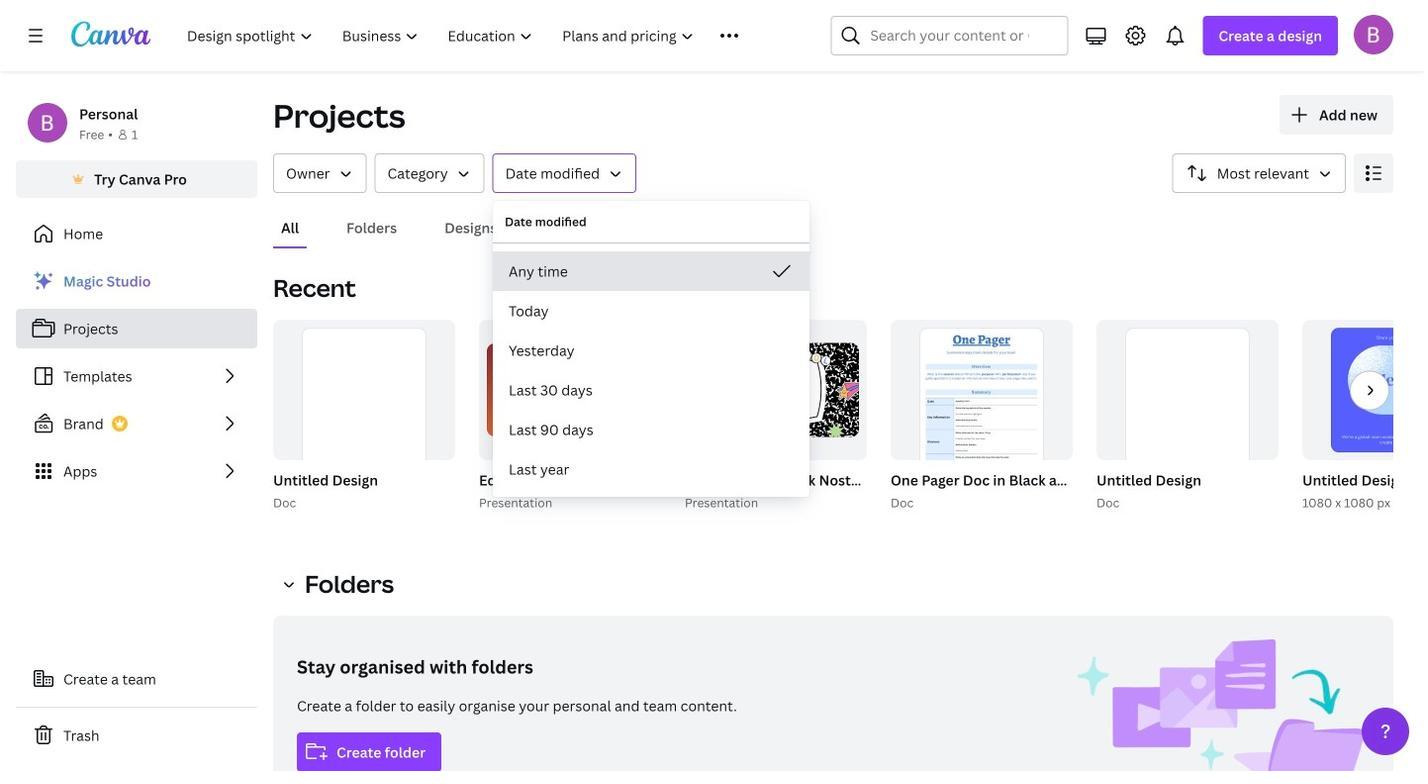 Task type: describe. For each thing, give the bounding box(es) containing it.
Search search field
[[870, 17, 1029, 54]]

11 group from the left
[[1299, 320, 1425, 513]]

3 option from the top
[[493, 331, 810, 370]]

12 group from the left
[[1303, 320, 1425, 460]]

5 group from the left
[[681, 320, 1185, 513]]

2 group from the left
[[273, 320, 455, 504]]

4 group from the left
[[479, 320, 661, 460]]

Sort by button
[[1173, 153, 1346, 193]]

Owner button
[[273, 153, 367, 193]]

1 option from the top
[[493, 251, 810, 291]]

8 group from the left
[[891, 320, 1073, 504]]

4 option from the top
[[493, 370, 810, 410]]



Task type: locate. For each thing, give the bounding box(es) containing it.
None search field
[[831, 16, 1068, 55]]

2 option from the top
[[493, 291, 810, 331]]

6 group from the left
[[685, 320, 867, 460]]

Category button
[[375, 153, 485, 193]]

bob builder image
[[1354, 15, 1394, 54]]

9 group from the left
[[1093, 320, 1279, 513]]

1 group from the left
[[269, 320, 455, 513]]

3 group from the left
[[475, 320, 849, 513]]

list box
[[493, 251, 810, 489]]

10 group from the left
[[1097, 320, 1279, 504]]

top level navigation element
[[174, 16, 783, 55], [174, 16, 783, 55]]

Date modified button
[[493, 153, 637, 193]]

list
[[16, 261, 257, 491]]

6 option from the top
[[493, 449, 810, 489]]

group
[[269, 320, 455, 513], [273, 320, 455, 504], [475, 320, 849, 513], [479, 320, 661, 460], [681, 320, 1185, 513], [685, 320, 867, 460], [887, 320, 1397, 513], [891, 320, 1073, 504], [1093, 320, 1279, 513], [1097, 320, 1279, 504], [1299, 320, 1425, 513], [1303, 320, 1425, 460]]

7 group from the left
[[887, 320, 1397, 513]]

option
[[493, 251, 810, 291], [493, 291, 810, 331], [493, 331, 810, 370], [493, 370, 810, 410], [493, 410, 810, 449], [493, 449, 810, 489]]

5 option from the top
[[493, 410, 810, 449]]



Task type: vqa. For each thing, say whether or not it's contained in the screenshot.
the rightmost Doc
no



